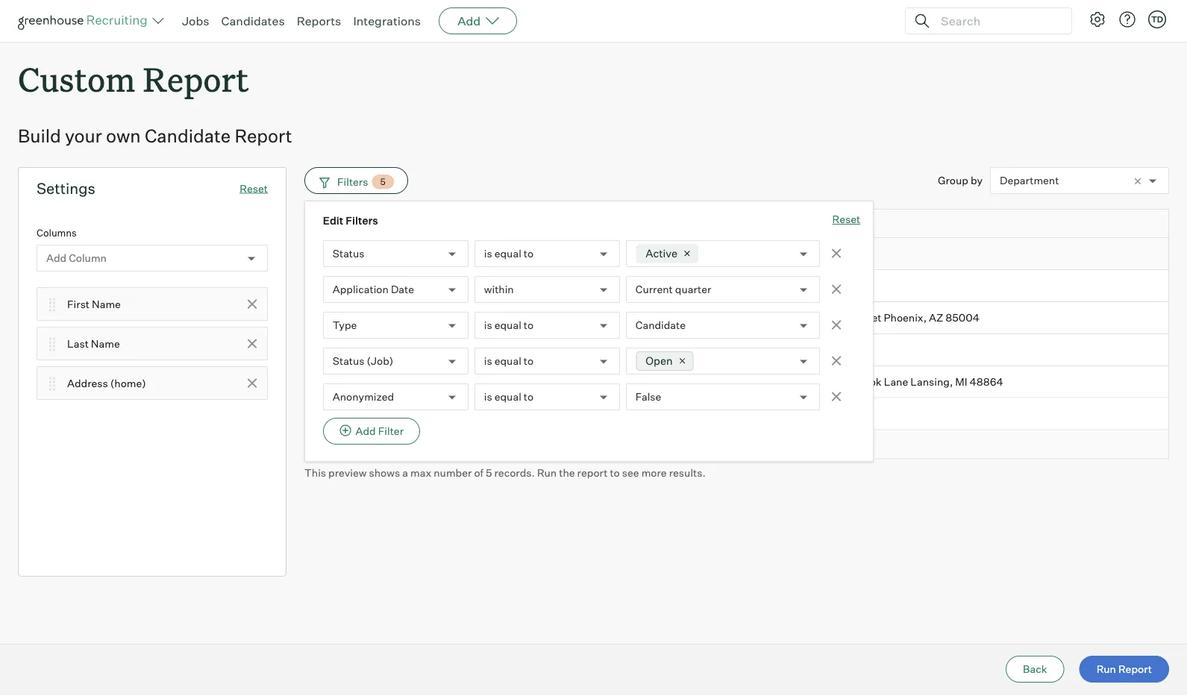 Task type: locate. For each thing, give the bounding box(es) containing it.
6 cell
[[305, 398, 342, 430]]

1 vertical spatial add
[[46, 252, 67, 265]]

status for status (job)
[[333, 355, 365, 368]]

7 row from the top
[[305, 398, 1170, 430]]

1 vertical spatial run
[[1097, 663, 1117, 676]]

1 vertical spatial reset
[[833, 213, 861, 226]]

cell for 1
[[790, 238, 1170, 270]]

of
[[474, 466, 484, 479]]

5 down 4 cell
[[320, 375, 326, 389]]

0 horizontal spatial (home)
[[110, 377, 146, 390]]

phoenix,
[[884, 311, 927, 324]]

4950 york street phoenix, az 85004
[[798, 311, 980, 324]]

1 horizontal spatial add
[[356, 425, 376, 438]]

report
[[143, 57, 249, 101], [235, 125, 292, 147], [1119, 663, 1153, 676]]

add inside popup button
[[458, 13, 481, 28]]

0 vertical spatial (home)
[[837, 220, 869, 231]]

table
[[305, 209, 1170, 460]]

1 row from the top
[[305, 209, 1170, 241]]

reset link for settings
[[240, 182, 268, 195]]

4 cell
[[305, 334, 342, 366]]

report inside button
[[1119, 663, 1153, 676]]

cell for 4
[[790, 334, 1170, 366]]

0 vertical spatial address (home)
[[798, 220, 869, 231]]

1 vertical spatial address (home)
[[67, 377, 146, 390]]

name right last
[[91, 337, 120, 350]]

this
[[305, 466, 326, 479]]

(home)
[[837, 220, 869, 231], [110, 377, 146, 390]]

reset
[[240, 182, 268, 195], [833, 213, 861, 226]]

to for status (job)
[[524, 355, 534, 368]]

reset link for edit filters
[[833, 212, 861, 229]]

greenhouse recruiting image
[[18, 12, 152, 30]]

1 vertical spatial address
[[67, 377, 108, 390]]

0 vertical spatial add
[[458, 13, 481, 28]]

name inside 'row'
[[686, 279, 715, 292]]

4 is from the top
[[484, 391, 492, 404]]

department
[[1000, 174, 1060, 187], [350, 220, 403, 231]]

td
[[1152, 14, 1164, 24]]

3 is equal to from the top
[[484, 355, 534, 368]]

address (home)
[[798, 220, 869, 231], [67, 377, 146, 390]]

5 row from the top
[[305, 334, 1170, 366]]

1 vertical spatial reset link
[[833, 212, 861, 229]]

department right the edit
[[350, 220, 403, 231]]

2 vertical spatial add
[[356, 425, 376, 438]]

0 horizontal spatial 5
[[320, 375, 326, 389]]

0 vertical spatial name
[[686, 279, 715, 292]]

run
[[537, 466, 557, 479], [1097, 663, 1117, 676]]

0 horizontal spatial candidate
[[145, 125, 231, 147]]

0 vertical spatial run
[[537, 466, 557, 479]]

equal for status
[[495, 247, 522, 260]]

0 vertical spatial reset
[[240, 182, 268, 195]]

1 vertical spatial (home)
[[110, 377, 146, 390]]

status right 4
[[333, 355, 365, 368]]

savant
[[686, 407, 720, 421]]

1 horizontal spatial (home)
[[837, 220, 869, 231]]

build
[[18, 125, 61, 147]]

row
[[305, 209, 1170, 241], [305, 238, 1170, 270], [305, 270, 1170, 302], [305, 302, 1170, 334], [305, 334, 1170, 366], [305, 366, 1170, 398], [305, 398, 1170, 430]]

is for status
[[484, 247, 492, 260]]

name for first name
[[92, 298, 121, 311]]

5 cell
[[305, 366, 342, 398]]

records.
[[495, 466, 535, 479]]

0 vertical spatial 5
[[380, 176, 386, 188]]

0 vertical spatial department
[[1000, 174, 1060, 187]]

preview
[[329, 466, 367, 479]]

0 vertical spatial report
[[143, 57, 249, 101]]

equal for type
[[495, 319, 522, 332]]

2 vertical spatial 5
[[486, 466, 492, 479]]

equal for anonymized
[[495, 391, 522, 404]]

2 cell
[[305, 270, 342, 302]]

1 horizontal spatial address (home)
[[798, 220, 869, 231]]

0 vertical spatial status
[[333, 247, 365, 260]]

name right first
[[92, 298, 121, 311]]

1 horizontal spatial test
[[574, 343, 596, 357]]

1 is from the top
[[484, 247, 492, 260]]

4 is equal to from the top
[[484, 391, 534, 404]]

2 equal from the top
[[495, 319, 522, 332]]

add column
[[46, 252, 107, 265]]

6 row from the top
[[305, 366, 1170, 398]]

0 horizontal spatial add
[[46, 252, 67, 265]]

3
[[320, 311, 326, 324]]

is equal to
[[484, 247, 534, 260], [484, 319, 534, 332], [484, 355, 534, 368], [484, 391, 534, 404]]

2 vertical spatial report
[[1119, 663, 1153, 676]]

see
[[622, 466, 639, 479]]

candidates link
[[221, 13, 285, 28]]

lane
[[884, 375, 909, 389]]

row containing 2
[[305, 270, 1170, 302]]

open
[[646, 354, 673, 368]]

1 horizontal spatial address
[[798, 220, 835, 231]]

1 horizontal spatial reset
[[833, 213, 861, 226]]

5 right of
[[486, 466, 492, 479]]

add inside button
[[356, 425, 376, 438]]

table containing 1
[[305, 209, 1170, 460]]

1 horizontal spatial run
[[1097, 663, 1117, 676]]

run left the
[[537, 466, 557, 479]]

is for type
[[484, 319, 492, 332]]

add for add filter
[[356, 425, 376, 438]]

reset link
[[240, 182, 268, 195], [833, 212, 861, 229]]

2 is from the top
[[484, 319, 492, 332]]

0 horizontal spatial run
[[537, 466, 557, 479]]

address inside 'row'
[[798, 220, 835, 231]]

filters right the edit
[[346, 214, 378, 227]]

candidate right own
[[145, 125, 231, 147]]

2 status from the top
[[333, 355, 365, 368]]

1 vertical spatial name
[[92, 298, 121, 311]]

2 vertical spatial name
[[91, 337, 120, 350]]

name
[[686, 279, 715, 292], [92, 298, 121, 311], [91, 337, 120, 350]]

reset for settings
[[240, 182, 268, 195]]

test down edit filters
[[350, 247, 372, 260]]

0 horizontal spatial address
[[67, 377, 108, 390]]

4 row from the top
[[305, 302, 1170, 334]]

company
[[574, 279, 621, 292]]

2 is equal to from the top
[[484, 319, 534, 332]]

results.
[[669, 466, 706, 479]]

run inside button
[[1097, 663, 1117, 676]]

to for type
[[524, 319, 534, 332]]

lansing,
[[911, 375, 953, 389]]

1 vertical spatial department
[[350, 220, 403, 231]]

1 vertical spatial candidate
[[636, 319, 686, 332]]

1 horizontal spatial reset link
[[833, 212, 861, 229]]

omkar
[[574, 407, 607, 421]]

name up burton
[[686, 279, 715, 292]]

filters right 'filter' image
[[337, 175, 368, 188]]

status
[[333, 247, 365, 260], [333, 355, 365, 368]]

is
[[484, 247, 492, 260], [484, 319, 492, 332], [484, 355, 492, 368], [484, 391, 492, 404]]

candidate
[[145, 125, 231, 147], [636, 319, 686, 332]]

1 vertical spatial 5
[[320, 375, 326, 389]]

2 row from the top
[[305, 238, 1170, 270]]

department right by
[[1000, 174, 1060, 187]]

first
[[67, 298, 90, 311]]

run right back
[[1097, 663, 1117, 676]]

2 horizontal spatial add
[[458, 13, 481, 28]]

5 right 'filter' image
[[380, 176, 386, 188]]

candidate up open
[[636, 319, 686, 332]]

0 horizontal spatial reset link
[[240, 182, 268, 195]]

0 horizontal spatial department
[[350, 220, 403, 231]]

48864
[[970, 375, 1004, 389]]

0 vertical spatial test
[[350, 247, 372, 260]]

filters
[[337, 175, 368, 188], [346, 214, 378, 227]]

3 is from the top
[[484, 355, 492, 368]]

row containing 4
[[305, 334, 1170, 366]]

anonymized
[[333, 391, 394, 404]]

custom report
[[18, 57, 249, 101]]

1 cell
[[305, 238, 342, 270]]

5 inside 5 cell
[[320, 375, 326, 389]]

address
[[798, 220, 835, 231], [67, 377, 108, 390]]

1 equal from the top
[[495, 247, 522, 260]]

street
[[852, 311, 882, 324]]

row group
[[305, 238, 1170, 430]]

3 equal from the top
[[495, 355, 522, 368]]

filter image
[[317, 176, 330, 188]]

1 vertical spatial status
[[333, 355, 365, 368]]

1 vertical spatial test
[[574, 343, 596, 357]]

status right 1
[[333, 247, 365, 260]]

0 vertical spatial address
[[798, 220, 835, 231]]

2 horizontal spatial 5
[[486, 466, 492, 479]]

test
[[350, 247, 372, 260], [574, 343, 596, 357]]

a
[[403, 466, 408, 479]]

3 row from the top
[[305, 270, 1170, 302]]

application date
[[333, 283, 414, 296]]

4 equal from the top
[[495, 391, 522, 404]]

cell
[[566, 238, 678, 270], [678, 238, 790, 270], [790, 238, 1170, 270], [790, 270, 1170, 302], [790, 334, 1170, 366], [790, 398, 1170, 430]]

jobs
[[182, 13, 209, 28]]

equal
[[495, 247, 522, 260], [495, 319, 522, 332], [495, 355, 522, 368], [495, 391, 522, 404]]

to
[[524, 247, 534, 260], [524, 319, 534, 332], [524, 355, 534, 368], [524, 391, 534, 404], [610, 466, 620, 479]]

number
[[434, 466, 472, 479]]

your
[[65, 125, 102, 147]]

test down tim in the top of the page
[[574, 343, 596, 357]]

1 horizontal spatial candidate
[[636, 319, 686, 332]]

5
[[380, 176, 386, 188], [320, 375, 326, 389], [486, 466, 492, 479]]

report for custom report
[[143, 57, 249, 101]]

group
[[938, 174, 969, 187]]

0 horizontal spatial reset
[[240, 182, 268, 195]]

td button
[[1149, 10, 1167, 28]]

cell for 2
[[790, 270, 1170, 302]]

0 vertical spatial candidate
[[145, 125, 231, 147]]

1 status from the top
[[333, 247, 365, 260]]

0 vertical spatial reset link
[[240, 182, 268, 195]]

1 is equal to from the top
[[484, 247, 534, 260]]

own
[[106, 125, 141, 147]]

0 horizontal spatial test
[[350, 247, 372, 260]]



Task type: vqa. For each thing, say whether or not it's contained in the screenshot.


Task type: describe. For each thing, give the bounding box(es) containing it.
run report
[[1097, 663, 1153, 676]]

row containing 1
[[305, 238, 1170, 270]]

is equal to for status (job)
[[484, 355, 534, 368]]

back
[[1024, 663, 1048, 676]]

add filter
[[356, 425, 404, 438]]

edit
[[323, 214, 344, 227]]

2
[[320, 279, 326, 292]]

3 cell
[[305, 302, 342, 334]]

settings
[[37, 179, 95, 198]]

is equal to for anonymized
[[484, 391, 534, 404]]

department inside 'row'
[[350, 220, 403, 231]]

status (job)
[[333, 355, 394, 368]]

active
[[646, 247, 678, 260]]

add button
[[439, 7, 517, 34]]

this preview shows a max number of 5 records. run the report to see more results.
[[305, 466, 706, 479]]

group by
[[938, 174, 983, 187]]

row containing 5
[[305, 366, 1170, 398]]

is for anonymized
[[484, 391, 492, 404]]

report for run report
[[1119, 663, 1153, 676]]

85004
[[946, 311, 980, 324]]

columns
[[37, 227, 77, 239]]

burton cell
[[678, 302, 790, 334]]

6
[[319, 407, 326, 421]]

custom
[[18, 57, 135, 101]]

1 horizontal spatial 5
[[380, 176, 386, 188]]

1 horizontal spatial department
[[1000, 174, 1060, 187]]

type
[[333, 319, 357, 332]]

integrations link
[[353, 13, 421, 28]]

equal for status (job)
[[495, 355, 522, 368]]

last
[[67, 337, 89, 350]]

is for status (job)
[[484, 355, 492, 368]]

add filter button
[[323, 418, 420, 445]]

1 vertical spatial report
[[235, 125, 292, 147]]

4950
[[798, 311, 825, 324]]

reports
[[297, 13, 341, 28]]

current quarter
[[636, 283, 712, 296]]

dummy
[[686, 343, 725, 357]]

first name
[[67, 298, 121, 311]]

mi
[[956, 375, 968, 389]]

4
[[319, 343, 326, 357]]

edit filters
[[323, 214, 378, 227]]

false
[[636, 391, 662, 404]]

is equal to for type
[[484, 319, 534, 332]]

0 horizontal spatial address (home)
[[67, 377, 146, 390]]

row containing department
[[305, 209, 1170, 241]]

0 vertical spatial filters
[[337, 175, 368, 188]]

by
[[971, 174, 983, 187]]

max
[[411, 466, 432, 479]]

report
[[577, 466, 608, 479]]

configure image
[[1089, 10, 1107, 28]]

jobs link
[[182, 13, 209, 28]]

status for status
[[333, 247, 365, 260]]

back button
[[1006, 656, 1065, 683]]

filter
[[378, 425, 404, 438]]

td button
[[1146, 7, 1170, 31]]

integrations
[[353, 13, 421, 28]]

2348
[[798, 375, 824, 389]]

address (home) inside 'row'
[[798, 220, 869, 231]]

is equal to for status
[[484, 247, 534, 260]]

cell for 6
[[790, 398, 1170, 430]]

run report button
[[1080, 656, 1170, 683]]

Search text field
[[938, 10, 1059, 32]]

the
[[559, 466, 575, 479]]

name for last name
[[91, 337, 120, 350]]

az
[[929, 311, 944, 324]]

current
[[636, 283, 673, 296]]

reports link
[[297, 13, 341, 28]]

shows
[[369, 466, 400, 479]]

more
[[642, 466, 667, 479]]

to for status
[[524, 247, 534, 260]]

jacob
[[574, 375, 604, 389]]

last name
[[67, 337, 120, 350]]

row containing 6
[[305, 398, 1170, 430]]

application
[[333, 283, 389, 296]]

build your own candidate report
[[18, 125, 292, 147]]

york
[[827, 311, 849, 324]]

candidates
[[221, 13, 285, 28]]

add for add column
[[46, 252, 67, 265]]

quarter
[[675, 283, 712, 296]]

burton
[[686, 311, 720, 324]]

date
[[391, 283, 414, 296]]

within
[[484, 283, 514, 296]]

tim
[[574, 311, 594, 324]]

1
[[321, 247, 325, 260]]

1 vertical spatial filters
[[346, 214, 378, 227]]

to for anonymized
[[524, 391, 534, 404]]

column
[[69, 252, 107, 265]]

rogers
[[686, 375, 721, 389]]

storybrook
[[826, 375, 882, 389]]

reset for edit filters
[[833, 213, 861, 226]]

add for add
[[458, 13, 481, 28]]

row group containing 1
[[305, 238, 1170, 430]]

row containing 3
[[305, 302, 1170, 334]]

2348 storybrook lane lansing, mi 48864
[[798, 375, 1004, 389]]

(job)
[[367, 355, 394, 368]]



